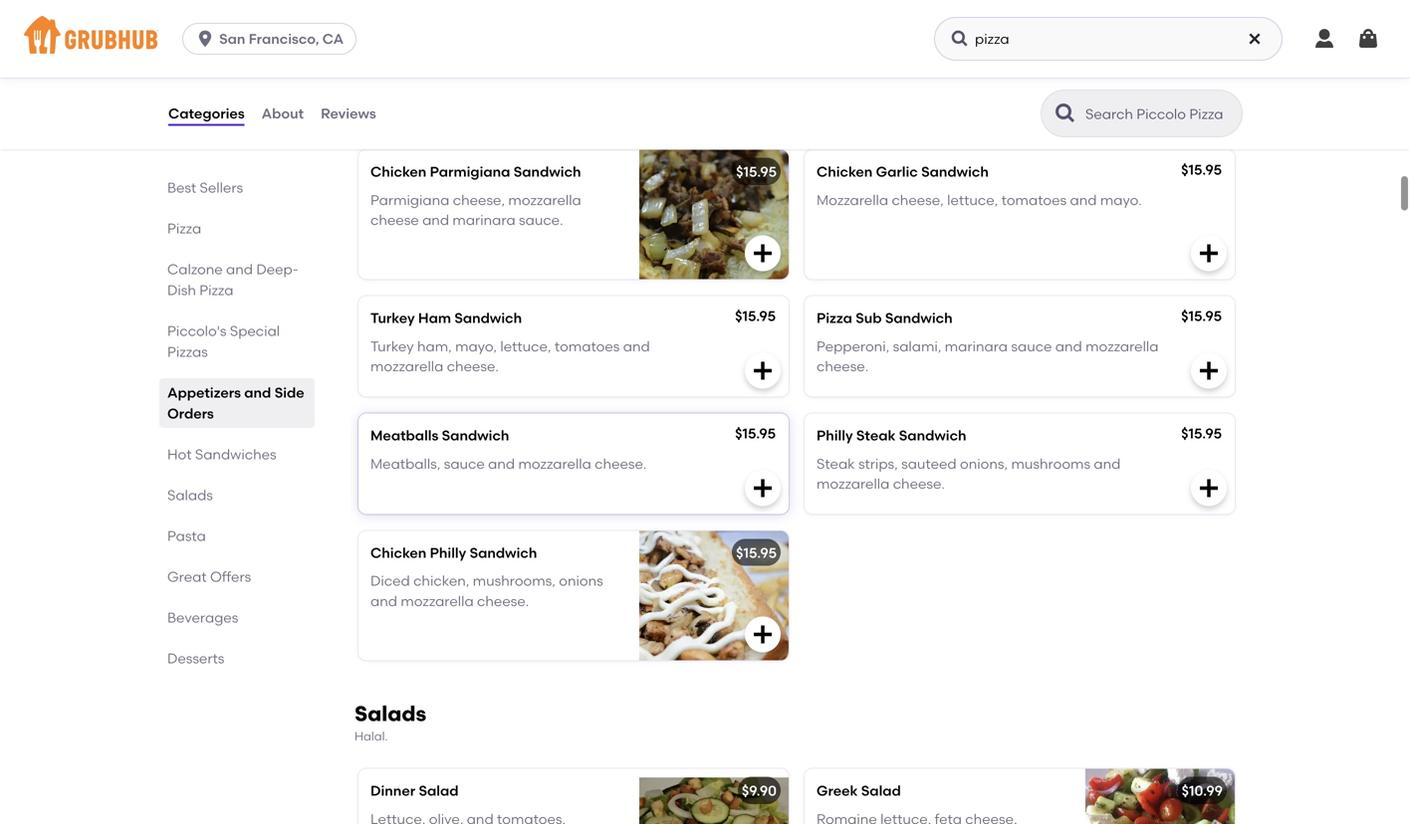 Task type: describe. For each thing, give the bounding box(es) containing it.
greek
[[817, 783, 858, 800]]

hot
[[167, 446, 192, 463]]

lettuce,
[[817, 74, 872, 91]]

side
[[275, 385, 305, 401]]

dinner salad image
[[640, 770, 789, 825]]

double cheeseburger
[[817, 46, 966, 63]]

lettuce, american  cheese, tomatoes, onion, mayo and ketchup.
[[817, 74, 1186, 111]]

best
[[167, 179, 196, 196]]

onion, inside cheese, lettuce, tomatoes, onion, mayo and ketchup.
[[555, 74, 597, 91]]

marinara inside 'parmigiana cheese, mozzarella cheese and marinara sauce.'
[[453, 212, 516, 229]]

onions,
[[960, 456, 1008, 472]]

san
[[219, 30, 245, 47]]

sandwich for chicken philly sandwich
[[470, 545, 537, 562]]

search icon image
[[1054, 102, 1078, 126]]

chicken for chicken parmigiana sandwich
[[371, 163, 427, 180]]

offers
[[210, 569, 251, 586]]

mozzarella cheese, lettuce, tomatoes and mayo.
[[817, 192, 1142, 209]]

svg image for meatballs, sauce and mozzarella cheese.
[[751, 477, 775, 500]]

pepperoni,
[[817, 338, 890, 355]]

cheese, for chicken garlic sandwich
[[892, 192, 944, 209]]

calzone and deep- dish pizza
[[167, 261, 299, 299]]

pizza tab
[[167, 218, 307, 239]]

0 horizontal spatial philly
[[430, 545, 466, 562]]

piccolo's special pizzas tab
[[167, 321, 307, 363]]

reviews
[[321, 105, 376, 122]]

$15.95 for turkey ham, mayo, lettuce, tomatoes and mozzarella cheese.
[[735, 308, 776, 325]]

sauteed
[[902, 456, 957, 472]]

svg image for turkey ham, mayo, lettuce, tomatoes and mozzarella cheese.
[[751, 359, 775, 383]]

calzone and deep- dish pizza tab
[[167, 259, 307, 301]]

lettuce, inside turkey ham, mayo, lettuce, tomatoes and mozzarella cheese.
[[500, 338, 551, 355]]

$15.95 for meatballs, sauce and mozzarella cheese.
[[735, 425, 776, 442]]

mayo inside cheese, lettuce, tomatoes, onion, mayo and ketchup.
[[600, 74, 638, 91]]

chicken philly sandwich image
[[640, 531, 789, 661]]

diced
[[371, 573, 410, 590]]

best sellers
[[167, 179, 243, 196]]

0 vertical spatial steak
[[857, 427, 896, 444]]

ketchup. inside cheese, lettuce, tomatoes, onion, mayo and ketchup.
[[371, 94, 429, 111]]

parmigiana inside 'parmigiana cheese, mozzarella cheese and marinara sauce.'
[[371, 192, 450, 209]]

categories button
[[167, 78, 246, 149]]

mushrooms
[[1012, 456, 1091, 472]]

cheese, lettuce, tomatoes, onion, mayo and ketchup.
[[371, 74, 669, 111]]

cheese, for chicken parmigiana sandwich
[[453, 192, 505, 209]]

appetizers and side orders tab
[[167, 383, 307, 424]]

sandwich for philly steak sandwich
[[899, 427, 967, 444]]

and inside 'parmigiana cheese, mozzarella cheese and marinara sauce.'
[[422, 212, 449, 229]]

ham,
[[417, 338, 452, 355]]

double
[[817, 46, 866, 63]]

hot sandwiches tab
[[167, 444, 307, 465]]

mayo.
[[1101, 192, 1142, 209]]

reviews button
[[320, 78, 377, 149]]

deep-
[[256, 261, 299, 278]]

steak strips, sauteed onions, mushrooms and mozzarella cheese.
[[817, 456, 1121, 493]]

best sellers tab
[[167, 177, 307, 198]]

$15.95 for pepperoni, salami, marinara sauce and mozzarella cheese.
[[1182, 308, 1222, 325]]

0 vertical spatial parmigiana
[[430, 163, 511, 180]]

salads for salads
[[167, 487, 213, 504]]

philly steak sandwich
[[817, 427, 967, 444]]

chicken parmigiana sandwich
[[371, 163, 581, 180]]

ham
[[418, 310, 451, 327]]

steak inside the steak strips, sauteed onions, mushrooms and mozzarella cheese.
[[817, 456, 855, 472]]

piccolo's special pizzas
[[167, 323, 280, 361]]

2 horizontal spatial lettuce,
[[948, 192, 999, 209]]

0 vertical spatial philly
[[817, 427, 853, 444]]

pasta tab
[[167, 526, 307, 547]]

Search for food, convenience, alcohol... search field
[[934, 17, 1283, 61]]

san francisco, ca
[[219, 30, 344, 47]]

mozzarella inside pepperoni, salami, marinara sauce and mozzarella cheese.
[[1086, 338, 1159, 355]]

about
[[262, 105, 304, 122]]

pasta
[[167, 528, 206, 545]]

sandwich for pizza sub sandwich
[[886, 310, 953, 327]]

categories
[[168, 105, 245, 122]]

tomatoes inside turkey ham, mayo, lettuce, tomatoes and mozzarella cheese.
[[555, 338, 620, 355]]

greek salad
[[817, 783, 901, 800]]

calzone
[[167, 261, 223, 278]]

salad for dinner salad
[[419, 783, 459, 800]]

cheese. inside pepperoni, salami, marinara sauce and mozzarella cheese.
[[817, 358, 869, 375]]

cheese
[[371, 212, 419, 229]]

meatballs,
[[371, 456, 441, 472]]

sandwiches
[[195, 446, 277, 463]]

dish
[[167, 282, 196, 299]]

turkey ham, mayo, lettuce, tomatoes and mozzarella cheese.
[[371, 338, 650, 375]]

cheese. inside diced chicken, mushrooms, onions and mozzarella cheese.
[[477, 593, 529, 610]]

svg image inside san francisco, ca 'button'
[[195, 29, 215, 49]]

desserts
[[167, 651, 225, 667]]

mozzarella
[[817, 192, 889, 209]]

turkey for turkey ham, mayo, lettuce, tomatoes and mozzarella cheese.
[[371, 338, 414, 355]]

chicken parmigiana sandwich image
[[640, 150, 789, 280]]

and inside cheese, lettuce, tomatoes, onion, mayo and ketchup.
[[642, 74, 669, 91]]

salads tab
[[167, 485, 307, 506]]

pizza inside calzone and deep- dish pizza
[[200, 282, 234, 299]]

tomatoes, inside the lettuce, american  cheese, tomatoes, onion, mayo and ketchup.
[[1001, 74, 1069, 91]]



Task type: locate. For each thing, give the bounding box(es) containing it.
lettuce,
[[429, 74, 480, 91], [948, 192, 999, 209], [500, 338, 551, 355]]

1 horizontal spatial philly
[[817, 427, 853, 444]]

sandwich up the sauteed
[[899, 427, 967, 444]]

mushrooms,
[[473, 573, 556, 590]]

salad
[[419, 783, 459, 800], [862, 783, 901, 800]]

1 horizontal spatial ketchup.
[[817, 94, 875, 111]]

mayo inside the lettuce, american  cheese, tomatoes, onion, mayo and ketchup.
[[1118, 74, 1156, 91]]

pizza for pizza sub sandwich
[[817, 310, 853, 327]]

salad for greek salad
[[862, 783, 901, 800]]

1 horizontal spatial marinara
[[945, 338, 1008, 355]]

0 vertical spatial pizza
[[167, 220, 201, 237]]

0 horizontal spatial salad
[[419, 783, 459, 800]]

salads halal.
[[355, 702, 427, 744]]

Search Piccolo Pizza search field
[[1084, 105, 1236, 124]]

and inside turkey ham, mayo, lettuce, tomatoes and mozzarella cheese.
[[623, 338, 650, 355]]

1 onion, from the left
[[555, 74, 597, 91]]

lettuce, right cheese,
[[429, 74, 480, 91]]

0 horizontal spatial ketchup.
[[371, 94, 429, 111]]

sandwich up sauce.
[[514, 163, 581, 180]]

$15.95
[[1182, 44, 1222, 61], [1182, 161, 1222, 178], [736, 163, 777, 180], [735, 308, 776, 325], [1182, 308, 1222, 325], [735, 425, 776, 442], [1182, 425, 1222, 442], [736, 545, 777, 562]]

0 horizontal spatial steak
[[817, 456, 855, 472]]

0 vertical spatial turkey
[[371, 310, 415, 327]]

beverages
[[167, 610, 238, 627]]

meatballs sandwich
[[371, 427, 510, 444]]

chicken
[[371, 163, 427, 180], [817, 163, 873, 180], [371, 545, 427, 562]]

0 horizontal spatial onion,
[[555, 74, 597, 91]]

cheese, lettuce, tomatoes, onion, mayo and ketchup. button
[[359, 33, 789, 133]]

turkey ham sandwich
[[371, 310, 522, 327]]

great offers tab
[[167, 567, 307, 588]]

onions
[[559, 573, 604, 590]]

desserts tab
[[167, 649, 307, 669]]

ketchup. down cheese,
[[371, 94, 429, 111]]

philly up chicken,
[[430, 545, 466, 562]]

and inside pepperoni, salami, marinara sauce and mozzarella cheese.
[[1056, 338, 1083, 355]]

lettuce, inside cheese, lettuce, tomatoes, onion, mayo and ketchup.
[[429, 74, 480, 91]]

special
[[230, 323, 280, 340]]

1 horizontal spatial lettuce,
[[500, 338, 551, 355]]

great offers
[[167, 569, 251, 586]]

onion,
[[555, 74, 597, 91], [1073, 74, 1114, 91]]

pizza up pepperoni,
[[817, 310, 853, 327]]

great
[[167, 569, 207, 586]]

1 horizontal spatial salads
[[355, 702, 427, 727]]

ketchup.
[[371, 94, 429, 111], [817, 94, 875, 111]]

2 onion, from the left
[[1073, 74, 1114, 91]]

sandwich up meatballs, sauce and mozzarella cheese. at left
[[442, 427, 510, 444]]

0 horizontal spatial marinara
[[453, 212, 516, 229]]

tomatoes, up search icon
[[1001, 74, 1069, 91]]

lettuce, right mayo,
[[500, 338, 551, 355]]

1 vertical spatial pizza
[[200, 282, 234, 299]]

cheeseburger
[[869, 46, 966, 63]]

0 vertical spatial salads
[[167, 487, 213, 504]]

1 vertical spatial lettuce,
[[948, 192, 999, 209]]

mayo
[[600, 74, 638, 91], [1118, 74, 1156, 91]]

0 horizontal spatial tomatoes,
[[483, 74, 552, 91]]

svg image
[[1313, 27, 1337, 51], [1357, 27, 1381, 51], [950, 29, 970, 49], [1247, 31, 1263, 47], [751, 242, 775, 266], [1198, 359, 1221, 383], [1198, 477, 1221, 500], [751, 623, 775, 647]]

1 horizontal spatial sauce
[[1012, 338, 1053, 355]]

0 horizontal spatial tomatoes
[[555, 338, 620, 355]]

philly
[[817, 427, 853, 444], [430, 545, 466, 562]]

0 vertical spatial sauce
[[1012, 338, 1053, 355]]

dinner
[[371, 783, 416, 800]]

ketchup. inside the lettuce, american  cheese, tomatoes, onion, mayo and ketchup.
[[817, 94, 875, 111]]

meatballs
[[371, 427, 439, 444]]

sandwich for chicken garlic sandwich
[[922, 163, 989, 180]]

1 horizontal spatial tomatoes
[[1002, 192, 1067, 209]]

sellers
[[200, 179, 243, 196]]

chicken for chicken philly sandwich
[[371, 545, 427, 562]]

marinara inside pepperoni, salami, marinara sauce and mozzarella cheese.
[[945, 338, 1008, 355]]

cheese. inside the steak strips, sauteed onions, mushrooms and mozzarella cheese.
[[893, 476, 945, 493]]

dinner salad
[[371, 783, 459, 800]]

chicken up the cheese
[[371, 163, 427, 180]]

2 tomatoes, from the left
[[1001, 74, 1069, 91]]

pizza
[[167, 220, 201, 237], [200, 282, 234, 299], [817, 310, 853, 327]]

and inside calzone and deep- dish pizza
[[226, 261, 253, 278]]

sandwich up mayo,
[[455, 310, 522, 327]]

1 horizontal spatial salad
[[862, 783, 901, 800]]

garlic
[[876, 163, 918, 180]]

orders
[[167, 405, 214, 422]]

cheese.
[[447, 358, 499, 375], [817, 358, 869, 375], [595, 456, 647, 472], [893, 476, 945, 493], [477, 593, 529, 610]]

1 vertical spatial parmigiana
[[371, 192, 450, 209]]

chicken garlic sandwich
[[817, 163, 989, 180]]

0 vertical spatial marinara
[[453, 212, 516, 229]]

san francisco, ca button
[[182, 23, 365, 55]]

meatballs, sauce and mozzarella cheese.
[[371, 456, 647, 472]]

0 vertical spatial lettuce,
[[429, 74, 480, 91]]

1 vertical spatial steak
[[817, 456, 855, 472]]

cheese, down chicken garlic sandwich
[[892, 192, 944, 209]]

steak left the strips,
[[817, 456, 855, 472]]

turkey
[[371, 310, 415, 327], [371, 338, 414, 355]]

mozzarella
[[509, 192, 582, 209], [1086, 338, 1159, 355], [371, 358, 444, 375], [519, 456, 592, 472], [817, 476, 890, 493], [401, 593, 474, 610]]

turkey for turkey ham sandwich
[[371, 310, 415, 327]]

turkey left ham,
[[371, 338, 414, 355]]

hot sandwiches
[[167, 446, 277, 463]]

svg image for mozzarella cheese, lettuce, tomatoes and mayo.
[[1198, 242, 1221, 266]]

parmigiana up 'parmigiana cheese, mozzarella cheese and marinara sauce.'
[[430, 163, 511, 180]]

american
[[875, 74, 942, 91]]

turkey inside turkey ham, mayo, lettuce, tomatoes and mozzarella cheese.
[[371, 338, 414, 355]]

$9.90
[[742, 783, 777, 800]]

sauce inside pepperoni, salami, marinara sauce and mozzarella cheese.
[[1012, 338, 1053, 355]]

and inside diced chicken, mushrooms, onions and mozzarella cheese.
[[371, 593, 397, 610]]

mayo,
[[455, 338, 497, 355]]

salads inside tab
[[167, 487, 213, 504]]

2 ketchup. from the left
[[817, 94, 875, 111]]

piccolo's
[[167, 323, 227, 340]]

1 vertical spatial turkey
[[371, 338, 414, 355]]

1 vertical spatial philly
[[430, 545, 466, 562]]

2 vertical spatial pizza
[[817, 310, 853, 327]]

parmigiana up the cheese
[[371, 192, 450, 209]]

pizza for pizza
[[167, 220, 201, 237]]

cheese, inside 'parmigiana cheese, mozzarella cheese and marinara sauce.'
[[453, 192, 505, 209]]

1 horizontal spatial mayo
[[1118, 74, 1156, 91]]

sandwich for chicken parmigiana sandwich
[[514, 163, 581, 180]]

lettuce, down chicken garlic sandwich
[[948, 192, 999, 209]]

pizza down calzone
[[200, 282, 234, 299]]

mozzarella inside turkey ham, mayo, lettuce, tomatoes and mozzarella cheese.
[[371, 358, 444, 375]]

1 vertical spatial salads
[[355, 702, 427, 727]]

svg image
[[195, 29, 215, 49], [1198, 242, 1221, 266], [751, 359, 775, 383], [751, 477, 775, 500]]

pizza down best
[[167, 220, 201, 237]]

cheese, down chicken parmigiana sandwich at the top of the page
[[453, 192, 505, 209]]

0 horizontal spatial salads
[[167, 487, 213, 504]]

appetizers
[[167, 385, 241, 401]]

mozzarella inside the steak strips, sauteed onions, mushrooms and mozzarella cheese.
[[817, 476, 890, 493]]

2 mayo from the left
[[1118, 74, 1156, 91]]

cheese, down cheeseburger
[[945, 74, 997, 91]]

onion, inside the lettuce, american  cheese, tomatoes, onion, mayo and ketchup.
[[1073, 74, 1114, 91]]

1 ketchup. from the left
[[371, 94, 429, 111]]

1 horizontal spatial steak
[[857, 427, 896, 444]]

and inside appetizers and side orders
[[244, 385, 271, 401]]

ketchup. down lettuce,
[[817, 94, 875, 111]]

ca
[[323, 30, 344, 47]]

$15.95 for mozzarella cheese, lettuce, tomatoes and mayo.
[[1182, 161, 1222, 178]]

pepperoni, salami, marinara sauce and mozzarella cheese.
[[817, 338, 1159, 375]]

parmigiana cheese, mozzarella cheese and marinara sauce.
[[371, 192, 582, 229]]

cheese,
[[371, 74, 426, 91]]

1 horizontal spatial onion,
[[1073, 74, 1114, 91]]

and inside the steak strips, sauteed onions, mushrooms and mozzarella cheese.
[[1094, 456, 1121, 472]]

cheese,
[[945, 74, 997, 91], [453, 192, 505, 209], [892, 192, 944, 209]]

2 turkey from the top
[[371, 338, 414, 355]]

$15.95 for steak strips, sauteed onions, mushrooms and mozzarella cheese.
[[1182, 425, 1222, 442]]

$15.95 for lettuce, american  cheese, tomatoes, onion, mayo and ketchup.
[[1182, 44, 1222, 61]]

tomatoes
[[1002, 192, 1067, 209], [555, 338, 620, 355]]

1 horizontal spatial tomatoes,
[[1001, 74, 1069, 91]]

steak up the strips,
[[857, 427, 896, 444]]

about button
[[261, 78, 305, 149]]

2 salad from the left
[[862, 783, 901, 800]]

sandwich up mozzarella cheese, lettuce, tomatoes and mayo.
[[922, 163, 989, 180]]

0 vertical spatial tomatoes
[[1002, 192, 1067, 209]]

marinara right salami,
[[945, 338, 1008, 355]]

chicken up diced on the left bottom of page
[[371, 545, 427, 562]]

and
[[642, 74, 669, 91], [1159, 74, 1186, 91], [1070, 192, 1097, 209], [422, 212, 449, 229], [226, 261, 253, 278], [623, 338, 650, 355], [1056, 338, 1083, 355], [244, 385, 271, 401], [488, 456, 515, 472], [1094, 456, 1121, 472], [371, 593, 397, 610]]

1 mayo from the left
[[600, 74, 638, 91]]

sub
[[856, 310, 882, 327]]

marinara down chicken parmigiana sandwich at the top of the page
[[453, 212, 516, 229]]

turkey left ham
[[371, 310, 415, 327]]

pizza sub sandwich
[[817, 310, 953, 327]]

chicken up mozzarella
[[817, 163, 873, 180]]

cheese. inside turkey ham, mayo, lettuce, tomatoes and mozzarella cheese.
[[447, 358, 499, 375]]

francisco,
[[249, 30, 319, 47]]

2 vertical spatial lettuce,
[[500, 338, 551, 355]]

chicken philly sandwich
[[371, 545, 537, 562]]

greek salad image
[[1086, 770, 1235, 825]]

pizzas
[[167, 344, 208, 361]]

chicken,
[[414, 573, 470, 590]]

mozzarella inside diced chicken, mushrooms, onions and mozzarella cheese.
[[401, 593, 474, 610]]

salads
[[167, 487, 213, 504], [355, 702, 427, 727]]

parmigiana
[[430, 163, 511, 180], [371, 192, 450, 209]]

halal.
[[355, 730, 388, 744]]

salad right greek
[[862, 783, 901, 800]]

sauce
[[1012, 338, 1053, 355], [444, 456, 485, 472]]

philly down pepperoni,
[[817, 427, 853, 444]]

0 horizontal spatial lettuce,
[[429, 74, 480, 91]]

sandwich
[[514, 163, 581, 180], [922, 163, 989, 180], [455, 310, 522, 327], [886, 310, 953, 327], [442, 427, 510, 444], [899, 427, 967, 444], [470, 545, 537, 562]]

and inside the lettuce, american  cheese, tomatoes, onion, mayo and ketchup.
[[1159, 74, 1186, 91]]

1 vertical spatial tomatoes
[[555, 338, 620, 355]]

tomatoes, inside cheese, lettuce, tomatoes, onion, mayo and ketchup.
[[483, 74, 552, 91]]

2 horizontal spatial cheese,
[[945, 74, 997, 91]]

1 salad from the left
[[419, 783, 459, 800]]

tomatoes, up chicken parmigiana sandwich at the top of the page
[[483, 74, 552, 91]]

sandwich for turkey ham sandwich
[[455, 310, 522, 327]]

strips,
[[859, 456, 898, 472]]

salami,
[[893, 338, 942, 355]]

$10.99
[[1182, 783, 1223, 800]]

sauce.
[[519, 212, 563, 229]]

main navigation navigation
[[0, 0, 1411, 78]]

0 horizontal spatial cheese,
[[453, 192, 505, 209]]

1 turkey from the top
[[371, 310, 415, 327]]

salads up halal.
[[355, 702, 427, 727]]

diced chicken, mushrooms, onions and mozzarella cheese.
[[371, 573, 604, 610]]

mozzarella inside 'parmigiana cheese, mozzarella cheese and marinara sauce.'
[[509, 192, 582, 209]]

1 vertical spatial marinara
[[945, 338, 1008, 355]]

sandwich up mushrooms,
[[470, 545, 537, 562]]

salad right dinner
[[419, 783, 459, 800]]

appetizers and side orders
[[167, 385, 305, 422]]

beverages tab
[[167, 608, 307, 629]]

1 vertical spatial sauce
[[444, 456, 485, 472]]

chicken for chicken garlic sandwich
[[817, 163, 873, 180]]

salads for salads halal.
[[355, 702, 427, 727]]

cheese, inside the lettuce, american  cheese, tomatoes, onion, mayo and ketchup.
[[945, 74, 997, 91]]

salads up pasta
[[167, 487, 213, 504]]

tomatoes,
[[483, 74, 552, 91], [1001, 74, 1069, 91]]

marinara
[[453, 212, 516, 229], [945, 338, 1008, 355]]

steak
[[857, 427, 896, 444], [817, 456, 855, 472]]

0 horizontal spatial mayo
[[600, 74, 638, 91]]

0 horizontal spatial sauce
[[444, 456, 485, 472]]

1 tomatoes, from the left
[[483, 74, 552, 91]]

1 horizontal spatial cheese,
[[892, 192, 944, 209]]

sandwich up salami,
[[886, 310, 953, 327]]



Task type: vqa. For each thing, say whether or not it's contained in the screenshot.
San
yes



